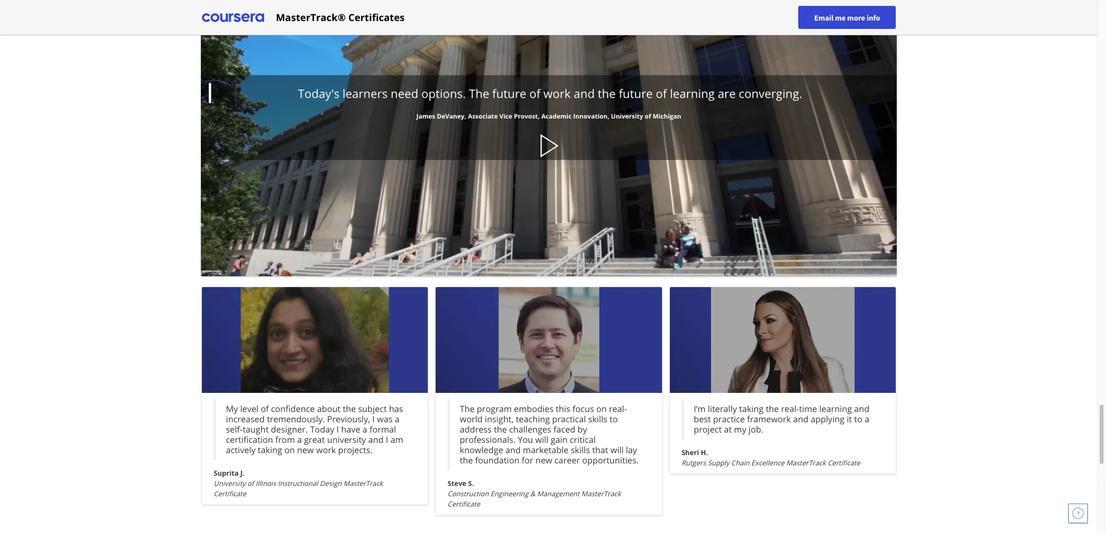Task type: vqa. For each thing, say whether or not it's contained in the screenshot.
3rd group
no



Task type: locate. For each thing, give the bounding box(es) containing it.
mastertrack for i'm literally taking the real-time learning and best practice framework and applying it to a project at my job.
[[787, 458, 826, 468]]

and
[[855, 403, 870, 415], [793, 413, 809, 425], [368, 434, 384, 446], [506, 444, 521, 456]]

new
[[297, 444, 314, 456], [536, 455, 552, 466]]

i
[[373, 413, 375, 425], [337, 424, 339, 435], [386, 434, 388, 446]]

1 horizontal spatial i
[[373, 413, 375, 425]]

new inside my level of confidence about the subject has increased tremendously. previously, i was a self-taught designer. today i have a formal certification from a great university and i am actively taking on new work projects.
[[297, 444, 314, 456]]

taking inside i'm literally taking the real-time learning and best practice framework and applying it to a project at my job.
[[739, 403, 764, 415]]

0 horizontal spatial of
[[247, 479, 254, 488]]

designer.
[[271, 424, 308, 435]]

1 vertical spatial taking
[[258, 444, 282, 456]]

will left lay
[[611, 444, 624, 456]]

excellence
[[752, 458, 785, 468]]

of
[[261, 403, 269, 415], [247, 479, 254, 488]]

my
[[734, 424, 747, 435]]

1 vertical spatial certificate
[[214, 489, 246, 499]]

certificate inside "steve s. construction engineering & management mastertrack certificate"
[[448, 500, 480, 509]]

0 vertical spatial of
[[261, 403, 269, 415]]

2 vertical spatial mastertrack
[[582, 489, 621, 499]]

mastertrack® certificates
[[276, 11, 405, 24]]

faced
[[554, 424, 576, 435]]

project
[[694, 424, 722, 435]]

info
[[867, 13, 881, 22]]

university
[[214, 479, 246, 488]]

critical
[[570, 434, 596, 446]]

teaching
[[516, 413, 550, 425]]

will right you
[[536, 434, 549, 446]]

to right it
[[855, 413, 863, 425]]

has
[[389, 403, 403, 415]]

the left time
[[766, 403, 779, 415]]

on right the focus
[[597, 403, 607, 415]]

world
[[460, 413, 483, 425]]

0 vertical spatial certificate
[[828, 458, 861, 468]]

0 horizontal spatial taking
[[258, 444, 282, 456]]

will
[[536, 434, 549, 446], [611, 444, 624, 456]]

mastertrack
[[787, 458, 826, 468], [344, 479, 383, 488], [582, 489, 621, 499]]

real- left applying
[[781, 403, 799, 415]]

i left am on the bottom left of page
[[386, 434, 388, 446]]

taking
[[739, 403, 764, 415], [258, 444, 282, 456]]

to
[[610, 413, 618, 425], [855, 413, 863, 425]]

practice
[[713, 413, 745, 425]]

applying
[[811, 413, 845, 425]]

new right for
[[536, 455, 552, 466]]

previously,
[[327, 413, 370, 425]]

the up s.
[[460, 455, 473, 466]]

engineering
[[491, 489, 529, 499]]

skills right the by
[[588, 413, 608, 425]]

help center image
[[1073, 508, 1084, 520]]

real-
[[609, 403, 627, 415], [781, 403, 799, 415]]

email
[[815, 13, 834, 22]]

certificate down university
[[214, 489, 246, 499]]

0 vertical spatial on
[[597, 403, 607, 415]]

my level of confidence about the subject has increased tremendously. previously, i was a self-taught designer. today i have a formal certification from a great university and i am actively taking on new work projects.
[[226, 403, 403, 456]]

2 horizontal spatial mastertrack
[[787, 458, 826, 468]]

sheri
[[682, 448, 699, 457]]

1 vertical spatial of
[[247, 479, 254, 488]]

0 vertical spatial mastertrack
[[787, 458, 826, 468]]

1 horizontal spatial certificate
[[448, 500, 480, 509]]

0 horizontal spatial i
[[337, 424, 339, 435]]

0 horizontal spatial new
[[297, 444, 314, 456]]

great
[[304, 434, 325, 446]]

have
[[341, 424, 360, 435]]

the right about
[[343, 403, 356, 415]]

to inside i'm literally taking the real-time learning and best practice framework and applying it to a project at my job.
[[855, 413, 863, 425]]

1 horizontal spatial on
[[597, 403, 607, 415]]

on down designer.
[[285, 444, 295, 456]]

to right the focus
[[610, 413, 618, 425]]

address
[[460, 424, 492, 435]]

actively
[[226, 444, 256, 456]]

a right the from at bottom left
[[297, 434, 302, 446]]

formal
[[370, 424, 396, 435]]

taking up job.
[[739, 403, 764, 415]]

1 horizontal spatial to
[[855, 413, 863, 425]]

1 horizontal spatial new
[[536, 455, 552, 466]]

certificates
[[348, 11, 405, 24]]

0 horizontal spatial certificate
[[214, 489, 246, 499]]

of inside my level of confidence about the subject has increased tremendously. previously, i was a self-taught designer. today i have a formal certification from a great university and i am actively taking on new work projects.
[[261, 403, 269, 415]]

certification
[[226, 434, 273, 446]]

supply
[[708, 458, 730, 468]]

and left am on the bottom left of page
[[368, 434, 384, 446]]

the inside my level of confidence about the subject has increased tremendously. previously, i was a self-taught designer. today i have a formal certification from a great university and i am actively taking on new work projects.
[[343, 403, 356, 415]]

on inside the program embodies this focus on real- world insight, teaching practical skills to address the challenges faced by professionals. you will gain critical knowledge and marketable skills that will lay the foundation for new career opportunities.
[[597, 403, 607, 415]]

coursera image
[[202, 10, 264, 25]]

self-
[[226, 424, 243, 435]]

certificate inside sheri h. rutgers supply chain excellence mastertrack certificate
[[828, 458, 861, 468]]

new for work
[[297, 444, 314, 456]]

2 real- from the left
[[781, 403, 799, 415]]

the
[[460, 403, 475, 415]]

1 vertical spatial on
[[285, 444, 295, 456]]

chain
[[732, 458, 750, 468]]

0 horizontal spatial to
[[610, 413, 618, 425]]

certificate down construction
[[448, 500, 480, 509]]

new for career
[[536, 455, 552, 466]]

and left for
[[506, 444, 521, 456]]

mastertrack inside "steve s. construction engineering & management mastertrack certificate"
[[582, 489, 621, 499]]

skills left that at right bottom
[[571, 444, 590, 456]]

0 horizontal spatial real-
[[609, 403, 627, 415]]

and inside the program embodies this focus on real- world insight, teaching practical skills to address the challenges faced by professionals. you will gain critical knowledge and marketable skills that will lay the foundation for new career opportunities.
[[506, 444, 521, 456]]

embodies
[[514, 403, 554, 415]]

mastertrack right design
[[344, 479, 383, 488]]

work
[[316, 444, 336, 456]]

the inside i'm literally taking the real-time learning and best practice framework and applying it to a project at my job.
[[766, 403, 779, 415]]

0 horizontal spatial mastertrack
[[344, 479, 383, 488]]

opportunities.
[[582, 455, 639, 466]]

0 horizontal spatial on
[[285, 444, 295, 456]]

0 vertical spatial taking
[[739, 403, 764, 415]]

mastertrack down opportunities.
[[582, 489, 621, 499]]

on
[[597, 403, 607, 415], [285, 444, 295, 456]]

of right level
[[261, 403, 269, 415]]

by
[[578, 424, 587, 435]]

2 horizontal spatial certificate
[[828, 458, 861, 468]]

best
[[694, 413, 711, 425]]

1 vertical spatial mastertrack
[[344, 479, 383, 488]]

taking down taught
[[258, 444, 282, 456]]

1 horizontal spatial taking
[[739, 403, 764, 415]]

a right it
[[865, 413, 870, 425]]

1 vertical spatial skills
[[571, 444, 590, 456]]

confidence
[[271, 403, 315, 415]]

tremendously.
[[267, 413, 325, 425]]

i left was
[[373, 413, 375, 425]]

management
[[537, 489, 580, 499]]

new inside the program embodies this focus on real- world insight, teaching practical skills to address the challenges faced by professionals. you will gain critical knowledge and marketable skills that will lay the foundation for new career opportunities.
[[536, 455, 552, 466]]

real- right the focus
[[609, 403, 627, 415]]

1 horizontal spatial real-
[[781, 403, 799, 415]]

mastertrack inside sheri h. rutgers supply chain excellence mastertrack certificate
[[787, 458, 826, 468]]

it
[[847, 413, 852, 425]]

mastertrack for the program embodies this focus on real- world insight, teaching practical skills to address the challenges faced by professionals. you will gain critical knowledge and marketable skills that will lay the foundation for new career opportunities.
[[582, 489, 621, 499]]

1 horizontal spatial of
[[261, 403, 269, 415]]

increased
[[226, 413, 265, 425]]

of left illinois
[[247, 479, 254, 488]]

1 real- from the left
[[609, 403, 627, 415]]

2 vertical spatial certificate
[[448, 500, 480, 509]]

skills
[[588, 413, 608, 425], [571, 444, 590, 456]]

certificate down it
[[828, 458, 861, 468]]

new left work
[[297, 444, 314, 456]]

a right have
[[363, 424, 367, 435]]

1 horizontal spatial mastertrack
[[582, 489, 621, 499]]

1 to from the left
[[610, 413, 618, 425]]

2 to from the left
[[855, 413, 863, 425]]

the
[[343, 403, 356, 415], [766, 403, 779, 415], [494, 424, 507, 435], [460, 455, 473, 466]]

suprita j. university of illinois instructional design mastertrack certificate
[[214, 469, 383, 499]]

steve
[[448, 479, 467, 488]]

i left have
[[337, 424, 339, 435]]

mastertrack right excellence
[[787, 458, 826, 468]]

certificate
[[828, 458, 861, 468], [214, 489, 246, 499], [448, 500, 480, 509]]

my
[[226, 403, 238, 415]]



Task type: describe. For each thing, give the bounding box(es) containing it.
email me more info
[[815, 13, 881, 22]]

you
[[518, 434, 533, 446]]

was
[[377, 413, 393, 425]]

real- inside i'm literally taking the real-time learning and best practice framework and applying it to a project at my job.
[[781, 403, 799, 415]]

foundation
[[475, 455, 520, 466]]

real- inside the program embodies this focus on real- world insight, teaching practical skills to address the challenges faced by professionals. you will gain critical knowledge and marketable skills that will lay the foundation for new career opportunities.
[[609, 403, 627, 415]]

suprita
[[214, 469, 239, 478]]

on inside my level of confidence about the subject has increased tremendously. previously, i was a self-taught designer. today i have a formal certification from a great university and i am actively taking on new work projects.
[[285, 444, 295, 456]]

literally
[[708, 403, 737, 415]]

construction
[[448, 489, 489, 499]]

at
[[724, 424, 732, 435]]

0 horizontal spatial will
[[536, 434, 549, 446]]

job.
[[749, 424, 764, 435]]

&
[[530, 489, 535, 499]]

knowledge
[[460, 444, 503, 456]]

for
[[522, 455, 533, 466]]

i'm
[[694, 403, 706, 415]]

of inside suprita j. university of illinois instructional design mastertrack certificate
[[247, 479, 254, 488]]

framework
[[747, 413, 791, 425]]

learning
[[820, 403, 852, 415]]

design
[[320, 479, 342, 488]]

today
[[310, 424, 334, 435]]

practical
[[552, 413, 586, 425]]

a inside i'm literally taking the real-time learning and best practice framework and applying it to a project at my job.
[[865, 413, 870, 425]]

focus
[[573, 403, 594, 415]]

certificate for the program embodies this focus on real- world insight, teaching practical skills to address the challenges faced by professionals. you will gain critical knowledge and marketable skills that will lay the foundation for new career opportunities.
[[448, 500, 480, 509]]

marketable
[[523, 444, 569, 456]]

a right was
[[395, 413, 400, 425]]

taking inside my level of confidence about the subject has increased tremendously. previously, i was a self-taught designer. today i have a formal certification from a great university and i am actively taking on new work projects.
[[258, 444, 282, 456]]

am
[[391, 434, 403, 446]]

sheri h. rutgers supply chain excellence mastertrack certificate
[[682, 448, 861, 468]]

more
[[848, 13, 866, 22]]

0 vertical spatial skills
[[588, 413, 608, 425]]

rutgers
[[682, 458, 706, 468]]

me
[[835, 13, 846, 22]]

certificate for i'm literally taking the real-time learning and best practice framework and applying it to a project at my job.
[[828, 458, 861, 468]]

taught
[[243, 424, 269, 435]]

projects.
[[338, 444, 373, 456]]

university
[[327, 434, 366, 446]]

s.
[[468, 479, 474, 488]]

professionals.
[[460, 434, 516, 446]]

challenges
[[509, 424, 552, 435]]

h.
[[701, 448, 708, 457]]

about
[[317, 403, 341, 415]]

to inside the program embodies this focus on real- world insight, teaching practical skills to address the challenges faced by professionals. you will gain critical knowledge and marketable skills that will lay the foundation for new career opportunities.
[[610, 413, 618, 425]]

mastertrack inside suprita j. university of illinois instructional design mastertrack certificate
[[344, 479, 383, 488]]

j.
[[241, 469, 245, 478]]

that
[[592, 444, 609, 456]]

the down the program
[[494, 424, 507, 435]]

program
[[477, 403, 512, 415]]

the program embodies this focus on real- world insight, teaching practical skills to address the challenges faced by professionals. you will gain critical knowledge and marketable skills that will lay the foundation for new career opportunities.
[[460, 403, 639, 466]]

time
[[799, 403, 817, 415]]

illinois
[[256, 479, 276, 488]]

level
[[240, 403, 259, 415]]

1 horizontal spatial will
[[611, 444, 624, 456]]

certificate inside suprita j. university of illinois instructional design mastertrack certificate
[[214, 489, 246, 499]]

career
[[555, 455, 580, 466]]

email me more info button
[[799, 6, 896, 29]]

insight,
[[485, 413, 514, 425]]

and inside my level of confidence about the subject has increased tremendously. previously, i was a self-taught designer. today i have a formal certification from a great university and i am actively taking on new work projects.
[[368, 434, 384, 446]]

2 horizontal spatial i
[[386, 434, 388, 446]]

mastertrack®
[[276, 11, 346, 24]]

from
[[275, 434, 295, 446]]

i'm literally taking the real-time learning and best practice framework and applying it to a project at my job.
[[694, 403, 870, 435]]

subject
[[358, 403, 387, 415]]

steve s. construction engineering & management mastertrack certificate
[[448, 479, 621, 509]]

instructional
[[278, 479, 318, 488]]

gain
[[551, 434, 568, 446]]

and right it
[[855, 403, 870, 415]]

this
[[556, 403, 571, 415]]

and left applying
[[793, 413, 809, 425]]

lay
[[626, 444, 637, 456]]



